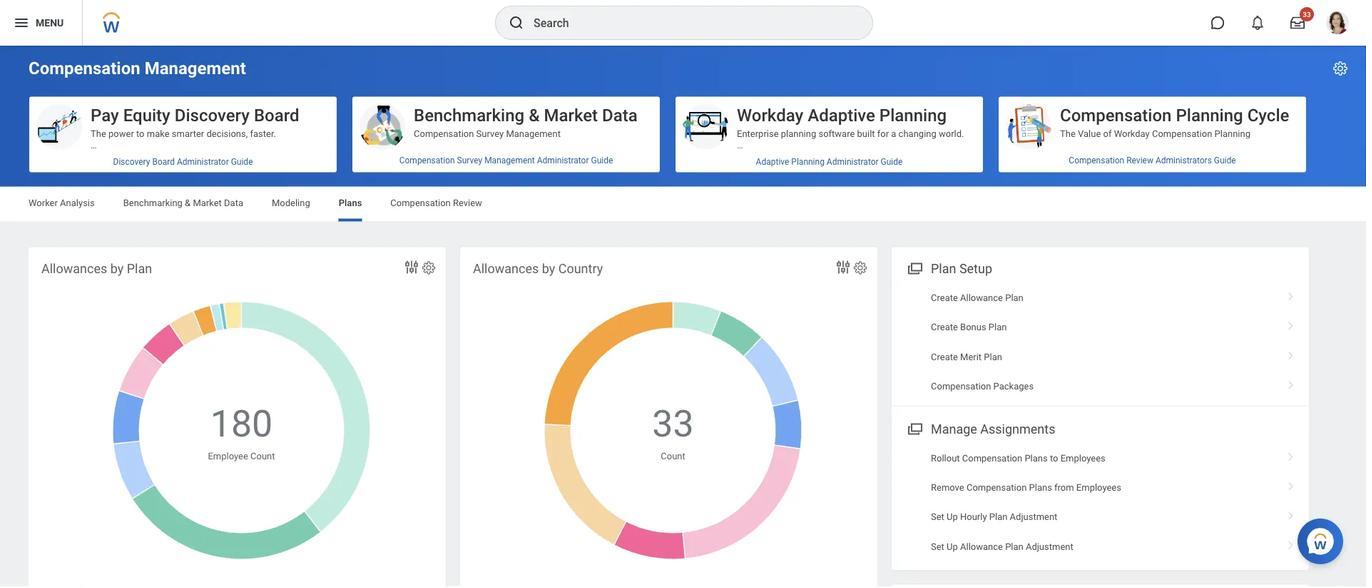 Task type: locate. For each thing, give the bounding box(es) containing it.
a right get
[[213, 174, 219, 184]]

survey for compensation survey management administrator guide
[[457, 155, 483, 165]]

chevron right image for create bonus plan
[[1283, 317, 1301, 331]]

chevron right image
[[1283, 317, 1301, 331], [1283, 376, 1301, 390], [1283, 477, 1301, 492], [1283, 536, 1301, 551]]

administrator for workday adaptive planning
[[827, 157, 879, 167]]

0 vertical spatial they
[[250, 413, 268, 424]]

to down "processing," at the left of the page
[[300, 265, 309, 276]]

1 create from the top
[[931, 292, 958, 303]]

allowances
[[41, 261, 107, 276], [473, 261, 539, 276]]

compensation down what
[[391, 198, 451, 208]]

0 vertical spatial review
[[1127, 155, 1154, 165]]

0 vertical spatial menu group image
[[905, 258, 924, 277]]

use cases
[[414, 425, 458, 435]]

0 vertical spatial employees
[[1061, 453, 1106, 463]]

compensation review administrators guide link
[[999, 150, 1307, 171]]

1 horizontal spatial the
[[1061, 128, 1076, 139]]

cycle
[[1248, 105, 1290, 125]]

workforce
[[737, 322, 780, 333]]

business benefits
[[414, 265, 487, 276]]

adjustment for set up allowance plan adjustment
[[1026, 541, 1074, 552]]

questions.
[[243, 242, 286, 253]]

create for create allowance plan
[[931, 292, 958, 303]]

list containing rollout compensation plans to employees
[[892, 443, 1310, 562]]

merit
[[961, 351, 982, 362]]

compensation down create merit plan
[[931, 381, 992, 392]]

1 vertical spatial management
[[506, 128, 561, 139]]

1 vertical spatial review
[[453, 198, 482, 208]]

1 horizontal spatial discovery
[[175, 105, 250, 125]]

1 horizontal spatial benchmarking
[[414, 105, 525, 125]]

guide for compensation planning cycle
[[1215, 155, 1237, 165]]

manage left changes
[[1112, 219, 1145, 230]]

2 horizontal spatial for
[[878, 128, 889, 139]]

1 vertical spatial up
[[947, 541, 958, 552]]

chevron right image inside set up hourly plan adjustment link
[[1283, 507, 1301, 521]]

create inside create merit plan link
[[931, 351, 958, 362]]

the down need
[[284, 425, 297, 435]]

chevron right image inside compensation packages 'link'
[[1283, 376, 1301, 390]]

create inside create allowance plan link
[[931, 292, 958, 303]]

2 the from the left
[[1061, 128, 1076, 139]]

0 vertical spatial discovery
[[175, 105, 250, 125]]

33 inside 'allowances by country' element
[[653, 403, 694, 446]]

1 set from the top
[[931, 512, 945, 523]]

board up faster.
[[254, 105, 299, 125]]

planning right workforce
[[782, 322, 818, 333]]

33 button
[[1283, 7, 1315, 39], [653, 399, 696, 449]]

every
[[180, 436, 202, 447]]

chevron right image inside create merit plan link
[[1283, 346, 1301, 361]]

4 chevron right image from the top
[[1283, 536, 1301, 551]]

tab list containing worker analysis
[[14, 187, 1352, 222]]

33 for 33 count
[[653, 403, 694, 446]]

millions
[[155, 276, 187, 287]]

make up picture
[[262, 151, 284, 162]]

survey up the compensation survey management administrator guide in the top left of the page
[[476, 128, 504, 139]]

1 vertical spatial they
[[143, 436, 161, 447]]

0 horizontal spatial board
[[152, 157, 175, 167]]

0 vertical spatial list
[[892, 283, 1310, 401]]

0 vertical spatial allowance
[[961, 292, 1003, 303]]

a inside data—you have tons of it, but how do you make sense of it? workday makes it easy to get a complete picture of your finances, people, and operations so you can make more informed decisions.
[[213, 174, 219, 184]]

allowances for 180
[[41, 261, 107, 276]]

1 vertical spatial create
[[931, 322, 958, 333]]

benchmarking & market data down operations at left top
[[123, 198, 243, 208]]

1 vertical spatial set
[[931, 541, 945, 552]]

single
[[91, 356, 115, 367]]

data inside the augmented analytics to answer your questions. workday combines pattern detection, graph processing, machine learning, and natural language generation to search through millions of data points, and surface insights in simple-to-understand stories.
[[200, 276, 219, 287]]

compensation inside 'link'
[[931, 381, 992, 392]]

0 vertical spatial 33
[[1303, 10, 1312, 19]]

0 horizontal spatial they
[[143, 436, 161, 447]]

33 for 33
[[1303, 10, 1312, 19]]

an
[[91, 311, 102, 321]]

data down boards
[[129, 448, 148, 458]]

2 vertical spatial &
[[185, 198, 191, 208]]

adaptive down enterprise
[[756, 157, 790, 167]]

discovery
[[175, 105, 250, 125], [113, 157, 150, 167]]

1 vertical spatial adjustment
[[1026, 541, 1074, 552]]

create left the "bonus"
[[931, 322, 958, 333]]

1 chevron right image from the top
[[1283, 287, 1301, 302]]

data up everything—financial
[[147, 311, 165, 321]]

compensation up it
[[414, 128, 474, 139]]

compensation up value
[[1061, 105, 1172, 125]]

data inside an intelligent data core. we bring everything—financial and workforce transactions, third-party and legacy application data, budgets and plans, peer benchmarks, and more—into a single system.
[[147, 311, 165, 321]]

benchmarking down people,
[[123, 198, 183, 208]]

create for create bonus plan
[[931, 322, 958, 333]]

list containing create allowance plan
[[892, 283, 1310, 401]]

0 horizontal spatial benchmarking & market data
[[123, 198, 243, 208]]

pattern
[[172, 254, 201, 264]]

0 horizontal spatial benchmarking
[[123, 198, 183, 208]]

make down equity
[[147, 128, 170, 139]]

language
[[214, 265, 252, 276]]

they
[[250, 413, 268, 424], [143, 436, 161, 447]]

compensation for compensation survey management
[[414, 128, 474, 139]]

and inside data—you have tons of it, but how do you make sense of it? workday makes it easy to get a complete picture of your finances, people, and operations so you can make more informed decisions.
[[162, 185, 177, 196]]

chevron right image for set up hourly plan adjustment
[[1283, 507, 1301, 521]]

2 horizontal spatial administrator
[[827, 157, 879, 167]]

data—you
[[91, 151, 132, 162]]

0 horizontal spatial the
[[159, 413, 172, 424]]

3 chevron right image from the top
[[1283, 448, 1301, 462]]

0 horizontal spatial administrator
[[177, 157, 229, 167]]

enterprise planning software built for a changing world.
[[737, 128, 965, 139]]

up down set up hourly plan adjustment
[[947, 541, 958, 552]]

of left it,
[[176, 151, 185, 162]]

plan left setup
[[931, 261, 957, 276]]

administrator inside 'link'
[[177, 157, 229, 167]]

2 up from the top
[[947, 541, 958, 552]]

understand
[[176, 288, 223, 299]]

by up search
[[110, 261, 124, 276]]

by left "country"
[[542, 261, 555, 276]]

2 vertical spatial a
[[310, 345, 316, 356]]

survey right it
[[457, 155, 483, 165]]

guide inside 'link'
[[231, 157, 253, 167]]

create left merit
[[931, 351, 958, 362]]

1 vertical spatial a
[[213, 174, 219, 184]]

0 horizontal spatial by
[[110, 261, 124, 276]]

compensation packages link
[[892, 372, 1310, 401]]

1 by from the left
[[110, 261, 124, 276]]

chevron right image inside remove compensation plans from employees link
[[1283, 477, 1301, 492]]

list for plan setup
[[892, 283, 1310, 401]]

up left hourly
[[947, 512, 958, 523]]

your
[[303, 174, 321, 184], [222, 242, 240, 253], [111, 413, 129, 424], [280, 436, 298, 447]]

1 allowance from the top
[[961, 292, 1003, 303]]

benchmarking up compensation survey management at the top left of the page
[[414, 105, 525, 125]]

1 horizontal spatial 33
[[1303, 10, 1312, 19]]

plan right hourly
[[990, 512, 1008, 523]]

3 create from the top
[[931, 351, 958, 362]]

management up pay equity discovery board
[[145, 58, 246, 79]]

adjustment down the "remove compensation plans from employees"
[[1010, 512, 1058, 523]]

menu group image
[[905, 258, 924, 277], [905, 418, 924, 438]]

1 list from the top
[[892, 283, 1310, 401]]

4 chevron right image from the top
[[1283, 507, 1301, 521]]

employee
[[208, 451, 248, 461]]

1 horizontal spatial review
[[1127, 155, 1154, 165]]

of down natural
[[190, 276, 198, 287]]

set up allowance plan adjustment
[[931, 541, 1074, 552]]

to inside rollout compensation plans to employees link
[[1051, 453, 1059, 463]]

plans left from
[[1030, 482, 1053, 493]]

0 horizontal spatial the
[[91, 128, 106, 139]]

create down plan setup
[[931, 292, 958, 303]]

1 vertical spatial manage
[[931, 422, 978, 437]]

1 horizontal spatial board
[[254, 105, 299, 125]]

management
[[145, 58, 246, 79], [506, 128, 561, 139], [485, 155, 535, 165]]

1 allowances from the left
[[41, 261, 107, 276]]

remaining
[[150, 448, 191, 458]]

0 horizontal spatial discovery
[[113, 157, 150, 167]]

1 vertical spatial board
[[152, 157, 175, 167]]

list
[[892, 283, 1310, 401], [892, 443, 1310, 562]]

& left define
[[1119, 151, 1125, 162]]

1 up from the top
[[947, 512, 958, 523]]

plan down value
[[1099, 151, 1117, 162]]

planning right sales
[[762, 413, 798, 424]]

2 menu group image from the top
[[905, 418, 924, 438]]

compensation up set up hourly plan adjustment
[[967, 482, 1027, 493]]

1 vertical spatial 33 button
[[653, 399, 696, 449]]

2 vertical spatial data
[[129, 448, 148, 458]]

review for compensation review administrators guide
[[1127, 155, 1154, 165]]

your up more
[[303, 174, 321, 184]]

and left execute
[[1186, 219, 1202, 230]]

plans for rollout
[[1025, 453, 1048, 463]]

compensation for compensation survey management administrator guide
[[399, 155, 455, 165]]

modeling
[[272, 198, 310, 208]]

remove
[[931, 482, 965, 493]]

1 horizontal spatial data
[[602, 105, 638, 125]]

1 vertical spatial list
[[892, 443, 1310, 562]]

review down the 'is?'
[[453, 198, 482, 208]]

0 horizontal spatial market
[[193, 198, 222, 208]]

smarter
[[172, 128, 204, 139]]

discovery up decisions,
[[175, 105, 250, 125]]

0 horizontal spatial a
[[213, 174, 219, 184]]

workday up enterprise
[[737, 105, 804, 125]]

1 horizontal spatial count
[[661, 451, 686, 461]]

data—you have tons of it, but how do you make sense of it? workday makes it easy to get a complete picture of your finances, people, and operations so you can make more informed decisions.
[[91, 151, 322, 207]]

0 vertical spatial a
[[892, 128, 897, 139]]

make
[[147, 128, 170, 139], [262, 151, 284, 162], [272, 185, 295, 196]]

adaptive planning administrator guide
[[756, 157, 903, 167]]

plans inside tab list
[[339, 198, 362, 208]]

reporting
[[211, 413, 248, 424]]

data inside a consistent security model for self-service. give your teams the granular reporting they need with discovery boards for ad hoc analysis, all within the applications they use every day. and count on your sensitive data remaining secure.
[[129, 448, 148, 458]]

0 vertical spatial adjustment
[[1010, 512, 1058, 523]]

to-
[[165, 288, 176, 299]]

0 vertical spatial benchmarking & market data
[[414, 105, 638, 125]]

the for pay equity discovery board
[[91, 128, 106, 139]]

workday up finances,
[[91, 174, 126, 184]]

workforce
[[234, 322, 275, 333]]

your up detection,
[[222, 242, 240, 253]]

1 vertical spatial data
[[147, 311, 165, 321]]

by
[[110, 261, 124, 276], [542, 261, 555, 276]]

graph
[[246, 254, 270, 264]]

workday inside data—you have tons of it, but how do you make sense of it? workday makes it easy to get a complete picture of your finances, people, and operations so you can make more informed decisions.
[[91, 174, 126, 184]]

tab list
[[14, 187, 1352, 222]]

guide for workday adaptive planning
[[881, 157, 903, 167]]

get
[[198, 174, 211, 184]]

0 vertical spatial market
[[544, 105, 598, 125]]

0 vertical spatial manage
[[1112, 219, 1145, 230]]

1 vertical spatial menu group image
[[905, 418, 924, 438]]

0 vertical spatial survey
[[476, 128, 504, 139]]

33 button inside the menu banner
[[1283, 7, 1315, 39]]

1 vertical spatial discovery
[[113, 157, 150, 167]]

compensation packages
[[931, 381, 1034, 392]]

1 chevron right image from the top
[[1283, 317, 1301, 331]]

1 horizontal spatial adaptive
[[808, 105, 876, 125]]

1 vertical spatial make
[[262, 151, 284, 162]]

allowance down hourly
[[961, 541, 1003, 552]]

value
[[1078, 128, 1101, 139]]

employees for remove compensation plans from employees
[[1077, 482, 1122, 493]]

2 allowances from the left
[[473, 261, 539, 276]]

for for built
[[878, 128, 889, 139]]

2 set from the top
[[931, 541, 945, 552]]

guide for pay equity discovery board
[[231, 157, 253, 167]]

0 horizontal spatial for
[[163, 425, 175, 435]]

1 vertical spatial benchmarking
[[123, 198, 183, 208]]

0 vertical spatial 33 button
[[1283, 7, 1315, 39]]

main content
[[0, 46, 1367, 587]]

0 vertical spatial plans
[[339, 198, 362, 208]]

0 vertical spatial set
[[931, 512, 945, 523]]

use
[[414, 425, 430, 435]]

1 horizontal spatial for
[[207, 402, 219, 413]]

management up the compensation survey management administrator guide in the top left of the page
[[506, 128, 561, 139]]

2 vertical spatial plans
[[1030, 482, 1053, 493]]

3 chevron right image from the top
[[1283, 477, 1301, 492]]

plans up the "remove compensation plans from employees"
[[1025, 453, 1048, 463]]

allowances for 33
[[473, 261, 539, 276]]

2 create from the top
[[931, 322, 958, 333]]

adaptive up the software
[[808, 105, 876, 125]]

for left self-
[[207, 402, 219, 413]]

1 vertical spatial employees
[[1077, 482, 1122, 493]]

worker
[[29, 198, 58, 208]]

to
[[136, 128, 145, 139], [1088, 151, 1097, 162], [187, 174, 196, 184], [1101, 219, 1110, 230], [180, 242, 188, 253], [300, 265, 309, 276], [1051, 453, 1059, 463]]

adjustment down set up hourly plan adjustment link
[[1026, 541, 1074, 552]]

2 chevron right image from the top
[[1283, 346, 1301, 361]]

0 horizontal spatial &
[[185, 198, 191, 208]]

1 horizontal spatial allowances
[[473, 261, 539, 276]]

processing,
[[272, 254, 319, 264]]

1 menu group image from the top
[[905, 258, 924, 277]]

2 vertical spatial management
[[485, 155, 535, 165]]

1 vertical spatial benchmarking & market data
[[123, 198, 243, 208]]

simple-
[[135, 288, 165, 299]]

benchmarking & market data up compensation survey management at the top left of the page
[[414, 105, 638, 125]]

review down the value of workday compensation planning
[[1127, 155, 1154, 165]]

create inside 'create bonus plan' link
[[931, 322, 958, 333]]

0 horizontal spatial allowances
[[41, 261, 107, 276]]

and down easy
[[162, 185, 177, 196]]

chevron right image inside set up allowance plan adjustment link
[[1283, 536, 1301, 551]]

2 by from the left
[[542, 261, 555, 276]]

employees for rollout compensation plans to employees
[[1061, 453, 1106, 463]]

allowance down setup
[[961, 292, 1003, 303]]

the down the pay in the top left of the page
[[91, 128, 106, 139]]

data,
[[285, 333, 305, 344]]

remove compensation plans from employees link
[[892, 473, 1310, 503]]

search image
[[508, 14, 525, 31]]

secure.
[[193, 448, 224, 458]]

2 chevron right image from the top
[[1283, 376, 1301, 390]]

Search Workday  search field
[[534, 7, 844, 39]]

justify image
[[13, 14, 30, 31]]

configure and view chart data image
[[403, 259, 420, 276]]

intelligent
[[104, 311, 144, 321]]

1 vertical spatial allowance
[[961, 541, 1003, 552]]

have
[[134, 151, 154, 162]]

you down complete
[[238, 185, 253, 196]]

employees up remove compensation plans from employees link
[[1061, 453, 1106, 463]]

and
[[162, 185, 177, 196], [1186, 219, 1202, 230], [166, 265, 181, 276], [251, 276, 266, 287], [216, 322, 231, 333], [191, 333, 206, 344], [126, 345, 142, 356], [246, 345, 262, 356]]

rollout
[[931, 453, 960, 463]]

1 vertical spatial market
[[193, 198, 222, 208]]

2 list from the top
[[892, 443, 1310, 562]]

main content containing 180
[[0, 46, 1367, 587]]

cases
[[432, 425, 458, 435]]

a left changing in the right of the page
[[892, 128, 897, 139]]

to up from
[[1051, 453, 1059, 463]]

manage up the rollout
[[931, 422, 978, 437]]

0 vertical spatial create
[[931, 292, 958, 303]]

compensation up compensation review
[[399, 155, 455, 165]]

2 vertical spatial for
[[163, 425, 175, 435]]

2 horizontal spatial a
[[892, 128, 897, 139]]

chevron right image for create merit plan
[[1283, 346, 1301, 361]]

guide
[[591, 155, 613, 165], [1215, 155, 1237, 165], [231, 157, 253, 167], [881, 157, 903, 167]]

chevron right image for remove compensation plans from employees
[[1283, 477, 1301, 492]]

legacy
[[208, 333, 235, 344]]

compensation inside tab list
[[391, 198, 451, 208]]

0 vertical spatial data
[[200, 276, 219, 287]]

chevron right image
[[1283, 287, 1301, 302], [1283, 346, 1301, 361], [1283, 448, 1301, 462], [1283, 507, 1301, 521]]

chevron right image inside 'create bonus plan' link
[[1283, 317, 1301, 331]]

analysis,
[[207, 425, 243, 435]]

2 count from the left
[[661, 451, 686, 461]]

to right ability
[[1088, 151, 1097, 162]]

to left get
[[187, 174, 196, 184]]

0 vertical spatial for
[[878, 128, 889, 139]]

for up use
[[163, 425, 175, 435]]

detection,
[[203, 254, 244, 264]]

compensation for compensation management
[[29, 58, 140, 79]]

33 inside "button"
[[1303, 10, 1312, 19]]

chevron right image inside create allowance plan link
[[1283, 287, 1301, 302]]

peer
[[171, 345, 189, 356]]

to right 'power'
[[136, 128, 145, 139]]

make down picture
[[272, 185, 295, 196]]

1 horizontal spatial they
[[250, 413, 268, 424]]

quickly
[[1239, 219, 1269, 230]]

data inside tab list
[[224, 198, 243, 208]]

it
[[438, 151, 443, 162]]

complete
[[221, 174, 259, 184]]

compensation down value
[[1069, 155, 1125, 165]]

it?
[[91, 162, 100, 173]]

chevron right image inside rollout compensation plans to employees link
[[1283, 448, 1301, 462]]

& down operations at left top
[[185, 198, 191, 208]]

1 horizontal spatial 33 button
[[1283, 7, 1315, 39]]

0 horizontal spatial review
[[453, 198, 482, 208]]

1 the from the left
[[91, 128, 106, 139]]

compensation up the pay in the top left of the page
[[29, 58, 140, 79]]

people,
[[130, 185, 159, 196]]

of inside the augmented analytics to answer your questions. workday combines pattern detection, graph processing, machine learning, and natural language generation to search through millions of data points, and surface insights in simple-to-understand stories.
[[190, 276, 198, 287]]

analytics
[[141, 242, 177, 253]]

set up allowance plan adjustment link
[[892, 532, 1310, 562]]

within
[[257, 425, 282, 435]]

2 vertical spatial create
[[931, 351, 958, 362]]

assignments
[[981, 422, 1056, 437]]

0 vertical spatial adaptive
[[808, 105, 876, 125]]

0 horizontal spatial data
[[224, 198, 243, 208]]

1 vertical spatial plans
[[1025, 453, 1048, 463]]

create merit plan link
[[892, 342, 1310, 372]]

1 vertical spatial data
[[224, 198, 243, 208]]

management down compensation survey management at the top left of the page
[[485, 155, 535, 165]]

1 count from the left
[[251, 451, 275, 461]]

data up understand
[[200, 276, 219, 287]]

count inside '180 employee count'
[[251, 451, 275, 461]]

1 vertical spatial for
[[207, 402, 219, 413]]

planning up administrators
[[1176, 105, 1244, 125]]

the value of workday compensation planning
[[1061, 128, 1251, 139]]

& up compensation survey management at the top left of the page
[[529, 105, 540, 125]]

33 button inside 'allowances by country' element
[[653, 399, 696, 449]]

a inside an intelligent data core. we bring everything—financial and workforce transactions, third-party and legacy application data, budgets and plans, peer benchmarks, and more—into a single system.
[[310, 345, 316, 356]]

you right do
[[245, 151, 259, 162]]

for right built
[[878, 128, 889, 139]]

plans right modeling
[[339, 198, 362, 208]]

a right more—into
[[310, 345, 316, 356]]

planning down planning
[[792, 157, 825, 167]]

and
[[223, 436, 239, 447]]

the left value
[[1061, 128, 1076, 139]]

in
[[125, 288, 133, 299]]

1 vertical spatial &
[[1119, 151, 1125, 162]]

pay equity discovery board
[[91, 105, 299, 125]]

plan down set up hourly plan adjustment
[[1006, 541, 1024, 552]]



Task type: describe. For each thing, give the bounding box(es) containing it.
2 allowance from the top
[[961, 541, 1003, 552]]

of up more
[[292, 174, 301, 184]]

to up pattern on the top left of page
[[180, 242, 188, 253]]

create allowance plan link
[[892, 283, 1310, 313]]

ad
[[177, 425, 187, 435]]

hourly
[[961, 512, 987, 523]]

0 vertical spatial you
[[245, 151, 259, 162]]

teams
[[131, 413, 157, 424]]

generation
[[254, 265, 298, 276]]

33 count
[[653, 403, 694, 461]]

1 vertical spatial adaptive
[[756, 157, 790, 167]]

compensation down the "manage assignments"
[[963, 453, 1023, 463]]

allowances by plan element
[[29, 247, 446, 587]]

count inside 33 count
[[661, 451, 686, 461]]

your inside the augmented analytics to answer your questions. workday combines pattern detection, graph processing, machine learning, and natural language generation to search through millions of data points, and surface insights in simple-to-understand stories.
[[222, 242, 240, 253]]

chevron right image for create allowance plan
[[1283, 287, 1301, 302]]

1 horizontal spatial manage
[[1112, 219, 1145, 230]]

set for set up allowance plan adjustment
[[931, 541, 945, 552]]

create bonus plan link
[[892, 313, 1310, 342]]

model
[[179, 402, 205, 413]]

stories.
[[225, 288, 256, 299]]

changing
[[899, 128, 937, 139]]

combines
[[129, 254, 169, 264]]

packages
[[994, 381, 1034, 392]]

review for compensation review
[[453, 198, 482, 208]]

1 vertical spatial you
[[238, 185, 253, 196]]

workday up ability to plan & define strategy
[[1115, 128, 1150, 139]]

and right 'party' at the bottom of the page
[[191, 333, 206, 344]]

strategy
[[1156, 151, 1190, 162]]

menu group image for plan setup
[[905, 258, 924, 277]]

planning down cycle at the right top of the page
[[1215, 128, 1251, 139]]

and up millions
[[166, 265, 181, 276]]

compensation for compensation review administrators guide
[[1069, 155, 1125, 165]]

menu
[[36, 17, 64, 29]]

ability
[[1061, 151, 1086, 162]]

sales planning
[[737, 413, 798, 424]]

management for compensation survey management administrator guide
[[485, 155, 535, 165]]

administrators
[[1156, 155, 1212, 165]]

compensation survey management administrator guide link
[[353, 150, 660, 171]]

benchmarks,
[[191, 345, 244, 356]]

inbox large image
[[1291, 16, 1305, 30]]

compensation down compensation planning cycle
[[1153, 128, 1213, 139]]

use
[[163, 436, 178, 447]]

configure this page image
[[1332, 60, 1350, 77]]

but
[[196, 151, 210, 162]]

everything—financial
[[129, 322, 214, 333]]

to right flexibility in the right top of the page
[[1101, 219, 1110, 230]]

and down application
[[246, 345, 262, 356]]

your inside data—you have tons of it, but how do you make sense of it? workday makes it easy to get a complete picture of your finances, people, and operations so you can make more informed decisions.
[[303, 174, 321, 184]]

and down generation
[[251, 276, 266, 287]]

adjustment for set up hourly plan adjustment
[[1010, 512, 1058, 523]]

sensitive
[[91, 448, 127, 458]]

benefits
[[454, 265, 487, 276]]

application
[[237, 333, 283, 344]]

execute
[[1204, 219, 1236, 230]]

configure allowances by plan image
[[421, 260, 437, 276]]

planning for workforce planning
[[782, 322, 818, 333]]

planning for sales planning
[[762, 413, 798, 424]]

compensation for compensation review
[[391, 198, 451, 208]]

0 vertical spatial benchmarking
[[414, 105, 525, 125]]

to inside data—you have tons of it, but how do you make sense of it? workday makes it easy to get a complete picture of your finances, people, and operations so you can make more informed decisions.
[[187, 174, 196, 184]]

0 vertical spatial &
[[529, 105, 540, 125]]

1 horizontal spatial benchmarking & market data
[[414, 105, 638, 125]]

pay
[[91, 105, 119, 125]]

rollout compensation plans to employees link
[[892, 443, 1310, 473]]

surface
[[268, 276, 300, 287]]

benchmarking & market data inside tab list
[[123, 198, 243, 208]]

& inside tab list
[[185, 198, 191, 208]]

augmented
[[91, 242, 138, 253]]

it
[[158, 174, 164, 184]]

benchmarking inside tab list
[[123, 198, 183, 208]]

2 vertical spatial make
[[272, 185, 295, 196]]

plan right the "bonus"
[[989, 322, 1007, 333]]

by for 33
[[542, 261, 555, 276]]

chevron right image for rollout compensation plans to employees
[[1283, 448, 1301, 462]]

workday adaptive planning
[[737, 105, 947, 125]]

0 vertical spatial the
[[159, 413, 172, 424]]

0 vertical spatial make
[[147, 128, 170, 139]]

and up 'system.'
[[126, 345, 142, 356]]

what
[[414, 151, 435, 162]]

configure and view chart data image
[[835, 259, 852, 276]]

bonus
[[961, 322, 987, 333]]

finances,
[[91, 185, 127, 196]]

through
[[121, 276, 153, 287]]

augmented analytics to answer your questions. workday combines pattern detection, graph processing, machine learning, and natural language generation to search through millions of data points, and surface insights in simple-to-understand stories.
[[91, 242, 319, 299]]

on
[[267, 436, 278, 447]]

and up legacy
[[216, 322, 231, 333]]

chevron right image for set up allowance plan adjustment
[[1283, 536, 1301, 551]]

by for 180
[[110, 261, 124, 276]]

chevron right image for compensation packages
[[1283, 376, 1301, 390]]

software
[[819, 128, 855, 139]]

plan setup
[[931, 261, 993, 276]]

workday inside the augmented analytics to answer your questions. workday combines pattern detection, graph processing, machine learning, and natural language generation to search through millions of data points, and surface insights in simple-to-understand stories.
[[91, 254, 126, 264]]

discovery board administrator guide link
[[29, 151, 337, 172]]

decisions.
[[130, 197, 172, 207]]

insights
[[91, 288, 123, 299]]

1 horizontal spatial market
[[544, 105, 598, 125]]

ability to plan & define strategy
[[1061, 151, 1190, 162]]

discovery
[[91, 425, 130, 435]]

we
[[91, 322, 104, 333]]

compensation review
[[391, 198, 482, 208]]

discovery inside discovery board administrator guide 'link'
[[113, 157, 150, 167]]

menu banner
[[0, 0, 1367, 46]]

flexibility
[[1061, 219, 1099, 230]]

your down consistent
[[111, 413, 129, 424]]

notifications large image
[[1251, 16, 1265, 30]]

what it is?
[[414, 151, 457, 162]]

0 vertical spatial management
[[145, 58, 246, 79]]

2 horizontal spatial &
[[1119, 151, 1125, 162]]

the for compensation planning cycle
[[1061, 128, 1076, 139]]

plan up create bonus plan
[[1006, 292, 1024, 303]]

create merit plan
[[931, 351, 1003, 362]]

plan right merit
[[984, 351, 1003, 362]]

up for hourly
[[947, 512, 958, 523]]

your right on
[[280, 436, 298, 447]]

machine
[[91, 265, 126, 276]]

analysis
[[60, 198, 95, 208]]

easy
[[166, 174, 185, 184]]

planning for compensation planning cycle
[[1176, 105, 1244, 125]]

profile logan mcneil image
[[1327, 11, 1350, 37]]

more—into
[[264, 345, 308, 356]]

planning up changing in the right of the page
[[880, 105, 947, 125]]

0 vertical spatial board
[[254, 105, 299, 125]]

compensation for compensation planning cycle
[[1061, 105, 1172, 125]]

survey for compensation survey management
[[476, 128, 504, 139]]

a
[[91, 402, 97, 413]]

compensation for compensation packages
[[931, 381, 992, 392]]

worker analysis
[[29, 198, 95, 208]]

menu group image for manage assignments
[[905, 418, 924, 438]]

list for manage assignments
[[892, 443, 1310, 562]]

set for set up hourly plan adjustment
[[931, 512, 945, 523]]

points,
[[221, 276, 249, 287]]

an intelligent data core. we bring everything—financial and workforce transactions, third-party and legacy application data, budgets and plans, peer benchmarks, and more—into a single system.
[[91, 311, 316, 367]]

market inside tab list
[[193, 198, 222, 208]]

1 vertical spatial the
[[284, 425, 297, 435]]

up for allowance
[[947, 541, 958, 552]]

manage assignments
[[931, 422, 1056, 437]]

do
[[232, 151, 242, 162]]

create for create merit plan
[[931, 351, 958, 362]]

planning for adaptive planning administrator guide
[[792, 157, 825, 167]]

allowances by country
[[473, 261, 603, 276]]

180 employee count
[[208, 403, 275, 461]]

budgets
[[91, 345, 124, 356]]

administrator for pay equity discovery board
[[177, 157, 229, 167]]

answer
[[190, 242, 220, 253]]

board inside discovery board administrator guide 'link'
[[152, 157, 175, 167]]

hoc
[[190, 425, 205, 435]]

business
[[414, 265, 451, 276]]

core.
[[167, 311, 188, 321]]

plan up through
[[127, 261, 152, 276]]

give
[[91, 413, 109, 424]]

allowances by country element
[[460, 247, 878, 587]]

sales
[[737, 413, 760, 424]]

the power to make smarter decisions, faster.
[[91, 128, 276, 139]]

for for model
[[207, 402, 219, 413]]

compensation management
[[29, 58, 246, 79]]

1 horizontal spatial administrator
[[537, 155, 589, 165]]

configure allowances by country image
[[853, 260, 869, 276]]

plans for remove
[[1030, 482, 1053, 493]]

180
[[210, 403, 273, 446]]

of right sense
[[313, 151, 322, 162]]

service.
[[239, 402, 271, 413]]

plans,
[[144, 345, 168, 356]]

security
[[144, 402, 177, 413]]

power
[[108, 128, 134, 139]]

flexibility to manage changes and execute quickly
[[1061, 219, 1269, 230]]

0 vertical spatial data
[[602, 105, 638, 125]]

of right value
[[1104, 128, 1112, 139]]

management for compensation survey management
[[506, 128, 561, 139]]



Task type: vqa. For each thing, say whether or not it's contained in the screenshot.
Job Req ID : E-00001 'Full'
no



